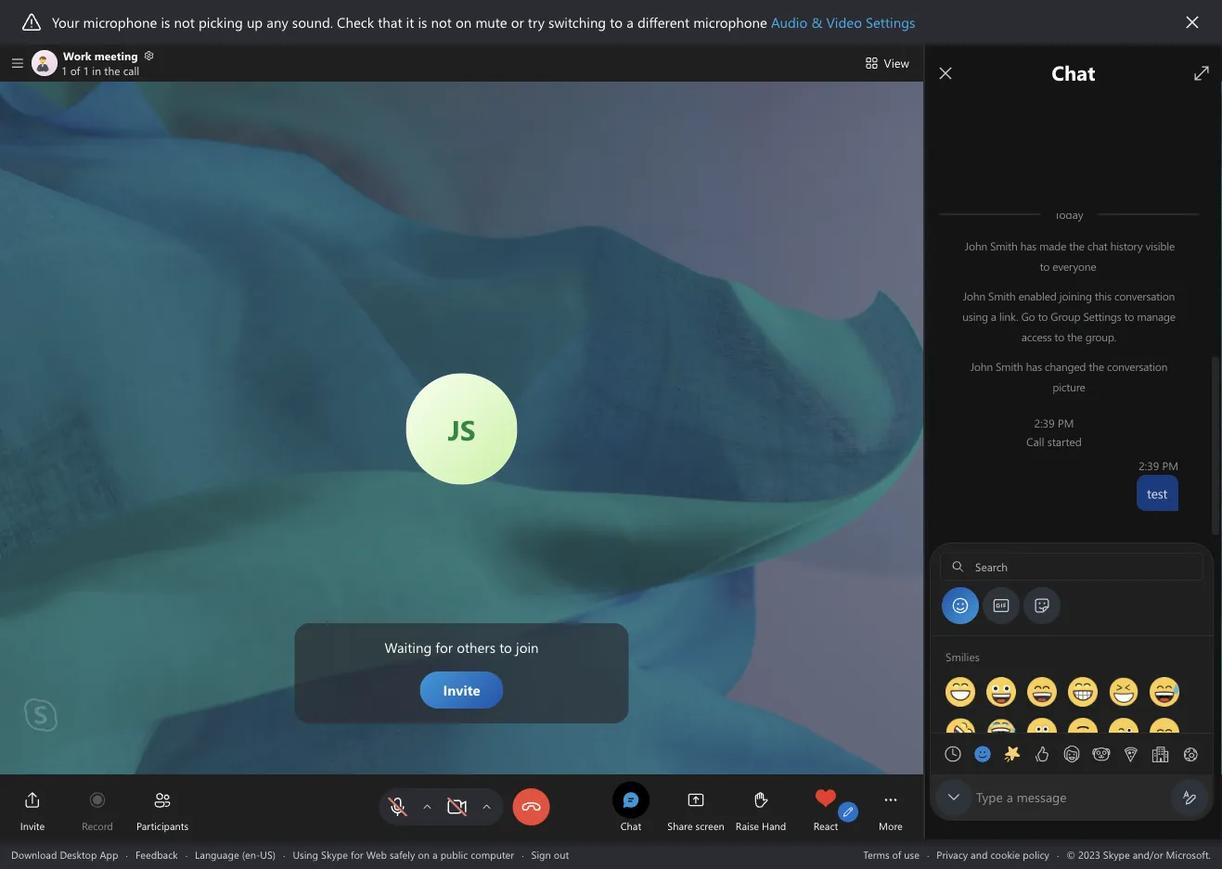 Task type: locate. For each thing, give the bounding box(es) containing it.
the inside john smith has made the chat history visible to everyone
[[1069, 239, 1085, 253]]

privacy
[[937, 848, 968, 862]]

download desktop app link
[[11, 848, 118, 862]]

the for made
[[1069, 239, 1085, 253]]

to
[[1040, 259, 1050, 274], [1038, 309, 1048, 324], [1125, 309, 1134, 324], [1055, 329, 1065, 344]]

has inside john smith has made the chat history visible to everyone
[[1021, 239, 1037, 253]]

type a message
[[976, 789, 1067, 806]]

john for john smith has changed the conversation picture
[[971, 359, 993, 374]]

joining
[[1060, 289, 1092, 303]]

1 horizontal spatial a
[[991, 309, 997, 324]]

of
[[892, 848, 901, 862]]

language (en-us)
[[195, 848, 276, 862]]

a inside enabled joining this conversation using a link. go to group settings to manage access to the group.
[[991, 309, 997, 324]]

smith left made
[[990, 239, 1018, 253]]

john for john smith has made the chat history visible to everyone
[[965, 239, 988, 253]]

a
[[991, 309, 997, 324], [1007, 789, 1013, 806], [433, 848, 438, 862]]

0 vertical spatial has
[[1021, 239, 1037, 253]]

0 vertical spatial smith
[[990, 239, 1018, 253]]

feedback link
[[135, 848, 178, 862]]

has down 'access'
[[1026, 359, 1042, 374]]

1 vertical spatial a
[[1007, 789, 1013, 806]]

0 vertical spatial conversation
[[1115, 289, 1175, 303]]

john for john smith
[[963, 289, 986, 303]]

web
[[366, 848, 387, 862]]

smith up link.
[[988, 289, 1016, 303]]

tab list
[[940, 586, 1199, 626], [938, 708, 1222, 801]]

smith inside john smith has changed the conversation picture
[[996, 359, 1023, 374]]

0 vertical spatial the
[[1069, 239, 1085, 253]]

to down group on the top right of page
[[1055, 329, 1065, 344]]

smith down 'access'
[[996, 359, 1023, 374]]

app
[[100, 848, 118, 862]]

everyone
[[1053, 259, 1096, 274]]

john smith
[[963, 289, 1016, 303]]

a right on
[[433, 848, 438, 862]]

has
[[1021, 239, 1037, 253], [1026, 359, 1042, 374]]

a right type
[[1007, 789, 1013, 806]]

policy
[[1023, 848, 1050, 862]]

2 vertical spatial a
[[433, 848, 438, 862]]

the up everyone
[[1069, 239, 1085, 253]]

the
[[1069, 239, 1085, 253], [1067, 329, 1083, 344], [1089, 359, 1104, 374]]

smith inside john smith has made the chat history visible to everyone
[[990, 239, 1018, 253]]

has left made
[[1021, 239, 1037, 253]]

sign out
[[531, 848, 569, 862]]

conversation
[[1115, 289, 1175, 303], [1107, 359, 1168, 374]]

using
[[293, 848, 318, 862]]

chat
[[1088, 239, 1108, 253]]

2 vertical spatial smith
[[996, 359, 1023, 374]]

1 vertical spatial conversation
[[1107, 359, 1168, 374]]

1 vertical spatial john
[[963, 289, 986, 303]]

using skype for web safely on a public computer
[[293, 848, 514, 862]]

conversation up manage
[[1115, 289, 1175, 303]]

1 vertical spatial the
[[1067, 329, 1083, 344]]

john down using
[[971, 359, 993, 374]]

has inside john smith has changed the conversation picture
[[1026, 359, 1042, 374]]

0 vertical spatial a
[[991, 309, 997, 324]]

conversation down group.
[[1107, 359, 1168, 374]]

download
[[11, 848, 57, 862]]

and
[[971, 848, 988, 862]]

1 vertical spatial tab list
[[938, 708, 1222, 801]]

to down made
[[1040, 259, 1050, 274]]

1 vertical spatial smith
[[988, 289, 1016, 303]]

smith
[[990, 239, 1018, 253], [988, 289, 1016, 303], [996, 359, 1023, 374]]

using skype for web safely on a public computer link
[[293, 848, 514, 862]]

2 vertical spatial the
[[1089, 359, 1104, 374]]

group.
[[1086, 329, 1117, 344]]

terms of use link
[[863, 848, 920, 862]]

desktop
[[60, 848, 97, 862]]

the down group on the top right of page
[[1067, 329, 1083, 344]]

settings
[[1084, 309, 1122, 324]]

john smith has made the chat history visible to everyone
[[965, 239, 1178, 274]]

0 vertical spatial john
[[965, 239, 988, 253]]

enabled
[[1019, 289, 1057, 303]]

the down group.
[[1089, 359, 1104, 374]]

has for made
[[1021, 239, 1037, 253]]

1 vertical spatial has
[[1026, 359, 1042, 374]]

history
[[1111, 239, 1143, 253]]

john inside john smith has changed the conversation picture
[[971, 359, 993, 374]]

john up using
[[963, 289, 986, 303]]

cookie
[[991, 848, 1020, 862]]

link.
[[999, 309, 1019, 324]]

skype
[[321, 848, 348, 862]]

john inside john smith has made the chat history visible to everyone
[[965, 239, 988, 253]]

2 vertical spatial john
[[971, 359, 993, 374]]

john
[[965, 239, 988, 253], [963, 289, 986, 303], [971, 359, 993, 374]]

john up john smith
[[965, 239, 988, 253]]

picture
[[1053, 380, 1086, 394]]

Type a message text field
[[977, 789, 1168, 808]]

the inside john smith has changed the conversation picture
[[1089, 359, 1104, 374]]

a left link.
[[991, 309, 997, 324]]



Task type: vqa. For each thing, say whether or not it's contained in the screenshot.
Bing
no



Task type: describe. For each thing, give the bounding box(es) containing it.
manage
[[1137, 309, 1176, 324]]

use
[[904, 848, 920, 862]]

download desktop app
[[11, 848, 118, 862]]

2 horizontal spatial a
[[1007, 789, 1013, 806]]

pm
[[1162, 458, 1179, 473]]

language (en-us) link
[[195, 848, 276, 862]]

privacy and cookie policy
[[937, 848, 1050, 862]]

terms of use
[[863, 848, 920, 862]]

(en-
[[242, 848, 260, 862]]

on
[[418, 848, 430, 862]]

to inside john smith has made the chat history visible to everyone
[[1040, 259, 1050, 274]]

public
[[441, 848, 468, 862]]

go
[[1022, 309, 1035, 324]]

the inside enabled joining this conversation using a link. go to group settings to manage access to the group.
[[1067, 329, 1083, 344]]

has for changed
[[1026, 359, 1042, 374]]

for
[[351, 848, 363, 862]]

Search text field
[[971, 559, 1198, 575]]

the for changed
[[1089, 359, 1104, 374]]

smith for john smith has changed the conversation picture
[[996, 359, 1023, 374]]

using
[[963, 309, 988, 324]]

sign
[[531, 848, 551, 862]]

type
[[976, 789, 1003, 806]]

conversation inside enabled joining this conversation using a link. go to group settings to manage access to the group.
[[1115, 289, 1175, 303]]

2:39 pm
[[1139, 458, 1179, 473]]

enabled joining this conversation using a link. go to group settings to manage access to the group.
[[963, 289, 1179, 344]]

0 vertical spatial tab list
[[940, 586, 1199, 626]]

us)
[[260, 848, 276, 862]]

privacy and cookie policy link
[[937, 848, 1050, 862]]

smith for john smith has made the chat history visible to everyone
[[990, 239, 1018, 253]]

message
[[1017, 789, 1067, 806]]

safely
[[390, 848, 415, 862]]

0 horizontal spatial a
[[433, 848, 438, 862]]

language
[[195, 848, 239, 862]]

changed
[[1045, 359, 1086, 374]]

terms
[[863, 848, 890, 862]]

test
[[1147, 485, 1168, 502]]

to right settings
[[1125, 309, 1134, 324]]

group
[[1051, 309, 1081, 324]]

made
[[1040, 239, 1067, 253]]

conversation inside john smith has changed the conversation picture
[[1107, 359, 1168, 374]]

access
[[1022, 329, 1052, 344]]

sign out link
[[531, 848, 569, 862]]

feedback
[[135, 848, 178, 862]]

to right go in the right top of the page
[[1038, 309, 1048, 324]]

out
[[554, 848, 569, 862]]

computer
[[471, 848, 514, 862]]

visible
[[1146, 239, 1175, 253]]

john smith has changed the conversation picture
[[971, 359, 1171, 394]]

smith for john smith
[[988, 289, 1016, 303]]

this
[[1095, 289, 1112, 303]]

2:39
[[1139, 458, 1159, 473]]



